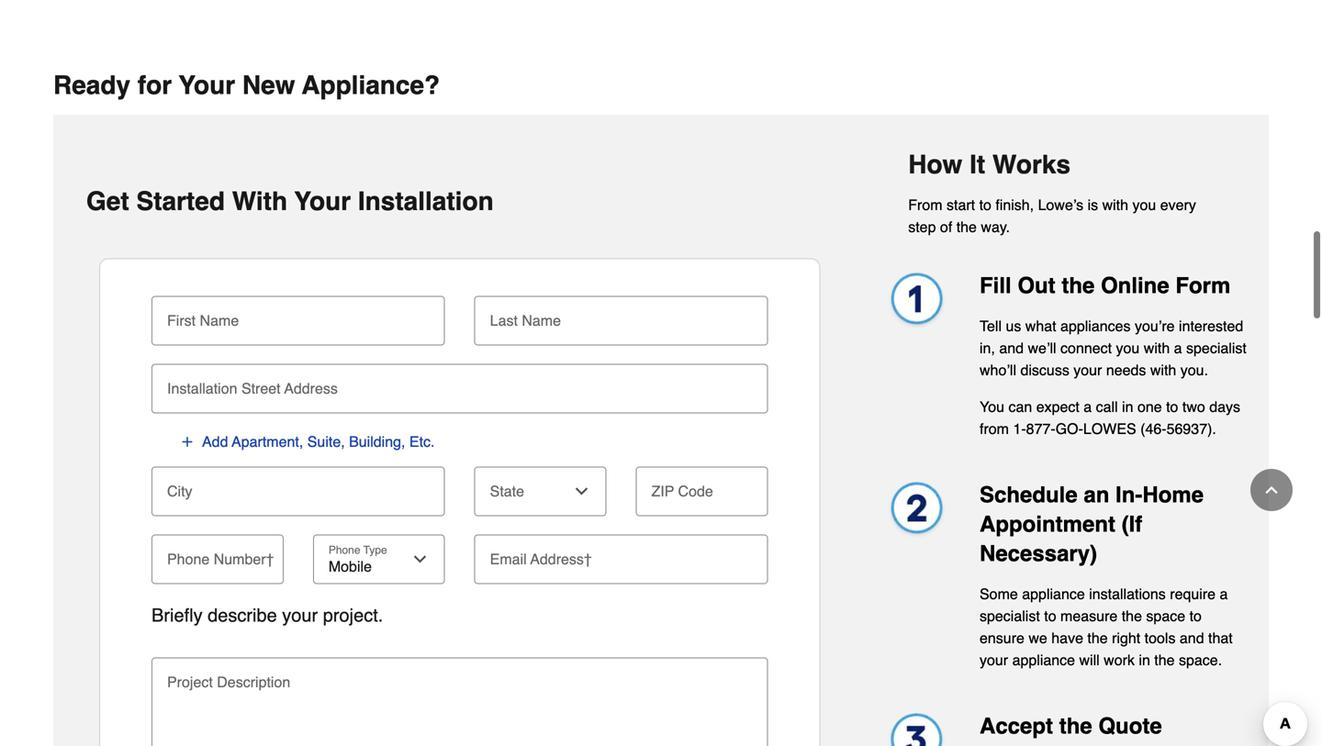 Task type: vqa. For each thing, say whether or not it's contained in the screenshot.
the topmost or
no



Task type: locate. For each thing, give the bounding box(es) containing it.
it
[[970, 150, 986, 179]]

0 vertical spatial your
[[1074, 362, 1103, 379]]

0 horizontal spatial in
[[1123, 399, 1134, 416]]

every
[[1161, 196, 1197, 213]]

0 vertical spatial specialist
[[1187, 340, 1247, 357]]

1 horizontal spatial your
[[980, 652, 1009, 669]]

1 horizontal spatial specialist
[[1187, 340, 1247, 357]]

you up the needs
[[1117, 340, 1140, 357]]

two
[[1183, 399, 1206, 416]]

new
[[242, 71, 295, 100]]

(46-
[[1141, 421, 1167, 438]]

a right require
[[1220, 586, 1229, 603]]

specialist
[[1187, 340, 1247, 357], [980, 608, 1041, 625]]

of
[[941, 218, 953, 235]]

add
[[202, 433, 228, 450]]

accept
[[980, 714, 1054, 739]]

specialist down the interested
[[1187, 340, 1247, 357]]

FirstName text field
[[159, 296, 438, 337]]

you left every
[[1133, 196, 1157, 213]]

a
[[1175, 340, 1183, 357], [1084, 399, 1092, 416], [1220, 586, 1229, 603]]

is
[[1088, 196, 1099, 213]]

your right for
[[179, 71, 235, 100]]

the right of on the top right of the page
[[957, 218, 977, 235]]

installation
[[358, 187, 494, 216]]

schedule an in-home appointment (if necessary)
[[980, 483, 1204, 567]]

suite,
[[308, 433, 345, 450]]

your down ensure
[[980, 652, 1009, 669]]

1 horizontal spatial your
[[295, 187, 351, 216]]

a up the you.
[[1175, 340, 1183, 357]]

appliance up measure
[[1023, 586, 1086, 603]]

2 vertical spatial your
[[980, 652, 1009, 669]]

to left two
[[1167, 399, 1179, 416]]

(if
[[1122, 512, 1143, 537]]

your right with
[[295, 187, 351, 216]]

0 horizontal spatial your
[[282, 605, 318, 626]]

0 vertical spatial your
[[179, 71, 235, 100]]

0 vertical spatial a
[[1175, 340, 1183, 357]]

1 vertical spatial your
[[295, 187, 351, 216]]

1 vertical spatial in
[[1140, 652, 1151, 669]]

and up space.
[[1180, 630, 1205, 647]]

with
[[232, 187, 288, 216]]

with
[[1103, 196, 1129, 213], [1144, 340, 1171, 357], [1151, 362, 1177, 379]]

0 horizontal spatial and
[[1000, 340, 1024, 357]]

0 vertical spatial and
[[1000, 340, 1024, 357]]

your left project.
[[282, 605, 318, 626]]

1 horizontal spatial in
[[1140, 652, 1151, 669]]

the down installations at the bottom of page
[[1122, 608, 1143, 625]]

in inside you can expect a call in one to two days from 1-877-go-lowes (46-56937).
[[1123, 399, 1134, 416]]

a inside some appliance installations require a specialist to measure the space to ensure we have the right tools and that your appliance will work in the space.
[[1220, 586, 1229, 603]]

to up we
[[1045, 608, 1057, 625]]

in inside some appliance installations require a specialist to measure the space to ensure we have the right tools and that your appliance will work in the space.
[[1140, 652, 1151, 669]]

get
[[86, 187, 129, 216]]

us
[[1006, 318, 1022, 335]]

56937).
[[1167, 421, 1217, 438]]

briefly describe your project.
[[152, 605, 383, 626]]

in right call
[[1123, 399, 1134, 416]]

apartment,
[[232, 433, 303, 450]]

and
[[1000, 340, 1024, 357], [1180, 630, 1205, 647]]

2 horizontal spatial your
[[1074, 362, 1103, 379]]

to up way.
[[980, 196, 992, 213]]

2 vertical spatial with
[[1151, 362, 1177, 379]]

2 horizontal spatial a
[[1220, 586, 1229, 603]]

and down us
[[1000, 340, 1024, 357]]

1 horizontal spatial a
[[1175, 340, 1183, 357]]

the
[[957, 218, 977, 235], [1062, 273, 1095, 298], [1122, 608, 1143, 625], [1088, 630, 1109, 647], [1155, 652, 1176, 669], [1060, 714, 1093, 739]]

to
[[980, 196, 992, 213], [1167, 399, 1179, 416], [1045, 608, 1057, 625], [1190, 608, 1202, 625]]

1 vertical spatial specialist
[[980, 608, 1041, 625]]

the left quote
[[1060, 714, 1093, 739]]

project.
[[323, 605, 383, 626]]

work
[[1104, 652, 1135, 669]]

in,
[[980, 340, 996, 357]]

appliance
[[1023, 586, 1086, 603], [1013, 652, 1076, 669]]

way.
[[982, 218, 1011, 235]]

0 vertical spatial you
[[1133, 196, 1157, 213]]

call
[[1097, 399, 1119, 416]]

specialist up ensure
[[980, 608, 1041, 625]]

an icon of a number two. image
[[881, 481, 951, 542]]

address1 text field
[[159, 364, 761, 404]]

finish,
[[996, 196, 1035, 213]]

space.
[[1180, 652, 1223, 669]]

1 vertical spatial you
[[1117, 340, 1140, 357]]

specialist inside some appliance installations require a specialist to measure the space to ensure we have the right tools and that your appliance will work in the space.
[[980, 608, 1041, 625]]

emailAddress text field
[[482, 535, 761, 575]]

with right is
[[1103, 196, 1129, 213]]

1 vertical spatial a
[[1084, 399, 1092, 416]]

in right work on the bottom right of the page
[[1140, 652, 1151, 669]]

0 vertical spatial with
[[1103, 196, 1129, 213]]

require
[[1171, 586, 1216, 603]]

with inside from start to finish, lowe's is with you every step of the way.
[[1103, 196, 1129, 213]]

tell
[[980, 318, 1002, 335]]

1 horizontal spatial and
[[1180, 630, 1205, 647]]

appliance down we
[[1013, 652, 1076, 669]]

space
[[1147, 608, 1186, 625]]

in
[[1123, 399, 1134, 416], [1140, 652, 1151, 669]]

ensure
[[980, 630, 1025, 647]]

the right the out
[[1062, 273, 1095, 298]]

0 horizontal spatial specialist
[[980, 608, 1041, 625]]

2 vertical spatial a
[[1220, 586, 1229, 603]]

you.
[[1181, 362, 1209, 379]]

1 vertical spatial and
[[1180, 630, 1205, 647]]

your
[[1074, 362, 1103, 379], [282, 605, 318, 626], [980, 652, 1009, 669]]

tools
[[1145, 630, 1176, 647]]

0 vertical spatial in
[[1123, 399, 1134, 416]]

with left the you.
[[1151, 362, 1177, 379]]

from start to finish, lowe's is with you every step of the way.
[[909, 196, 1197, 235]]

step
[[909, 218, 937, 235]]

your
[[179, 71, 235, 100], [295, 187, 351, 216]]

0 horizontal spatial a
[[1084, 399, 1092, 416]]

fill out the online form
[[980, 273, 1231, 298]]

to inside from start to finish, lowe's is with you every step of the way.
[[980, 196, 992, 213]]

we'll
[[1028, 340, 1057, 357]]

appliances
[[1061, 318, 1131, 335]]

the up will
[[1088, 630, 1109, 647]]

you
[[1133, 196, 1157, 213], [1117, 340, 1140, 357]]

your down connect
[[1074, 362, 1103, 379]]

necessary)
[[980, 541, 1098, 567]]

the inside from start to finish, lowe's is with you every step of the way.
[[957, 218, 977, 235]]

a left call
[[1084, 399, 1092, 416]]

installations
[[1090, 586, 1167, 603]]

discuss
[[1021, 362, 1070, 379]]

with down you're at top
[[1144, 340, 1171, 357]]



Task type: describe. For each thing, give the bounding box(es) containing it.
lowe's
[[1039, 196, 1084, 213]]

the down tools
[[1155, 652, 1176, 669]]

phoneNumber text field
[[159, 535, 276, 575]]

what
[[1026, 318, 1057, 335]]

zipcode text field
[[644, 467, 761, 507]]

an icon of a number one. image
[[881, 271, 951, 333]]

your inside tell us what appliances you're interested in, and we'll connect you with a specialist who'll discuss your needs with you.
[[1074, 362, 1103, 379]]

one
[[1138, 399, 1163, 416]]

you can expect a call in one to two days from 1-877-go-lowes (46-56937).
[[980, 399, 1241, 438]]

a inside you can expect a call in one to two days from 1-877-go-lowes (46-56937).
[[1084, 399, 1092, 416]]

interested
[[1180, 318, 1244, 335]]

some
[[980, 586, 1019, 603]]

you inside tell us what appliances you're interested in, and we'll connect you with a specialist who'll discuss your needs with you.
[[1117, 340, 1140, 357]]

that
[[1209, 630, 1234, 647]]

0 vertical spatial appliance
[[1023, 586, 1086, 603]]

plus image
[[180, 435, 195, 450]]

form
[[1176, 273, 1231, 298]]

quote
[[1099, 714, 1163, 739]]

1 vertical spatial your
[[282, 605, 318, 626]]

start
[[947, 196, 976, 213]]

right
[[1113, 630, 1141, 647]]

ready
[[53, 71, 130, 100]]

out
[[1018, 273, 1056, 298]]

LastName text field
[[482, 296, 761, 337]]

some appliance installations require a specialist to measure the space to ensure we have the right tools and that your appliance will work in the space.
[[980, 586, 1234, 669]]

for
[[138, 71, 172, 100]]

accept the quote
[[980, 714, 1163, 739]]

an icon of a number three. image
[[881, 712, 951, 747]]

and inside tell us what appliances you're interested in, and we'll connect you with a specialist who'll discuss your needs with you.
[[1000, 340, 1024, 357]]

specialist inside tell us what appliances you're interested in, and we'll connect you with a specialist who'll discuss your needs with you.
[[1187, 340, 1247, 357]]

0 horizontal spatial your
[[179, 71, 235, 100]]

can
[[1009, 399, 1033, 416]]

we
[[1029, 630, 1048, 647]]

schedule
[[980, 483, 1078, 508]]

add apartment, suite, building, etc.
[[202, 433, 435, 450]]

days
[[1210, 399, 1241, 416]]

will
[[1080, 652, 1100, 669]]

lowes
[[1084, 421, 1137, 438]]

started
[[136, 187, 225, 216]]

an
[[1084, 483, 1110, 508]]

a inside tell us what appliances you're interested in, and we'll connect you with a specialist who'll discuss your needs with you.
[[1175, 340, 1183, 357]]

etc.
[[410, 433, 435, 450]]

you inside from start to finish, lowe's is with you every step of the way.
[[1133, 196, 1157, 213]]

chevron up image
[[1263, 481, 1282, 500]]

projectDescription text field
[[159, 684, 761, 747]]

1 vertical spatial appliance
[[1013, 652, 1076, 669]]

1-
[[1014, 421, 1027, 438]]

ready for your new appliance?
[[53, 71, 440, 100]]

go-
[[1056, 421, 1084, 438]]

in-
[[1116, 483, 1143, 508]]

online
[[1102, 273, 1170, 298]]

1 vertical spatial with
[[1144, 340, 1171, 357]]

appliance?
[[302, 71, 440, 100]]

get started with your installation
[[86, 187, 494, 216]]

to down require
[[1190, 608, 1202, 625]]

describe
[[208, 605, 277, 626]]

add apartment, suite, building, etc. button
[[179, 432, 436, 452]]

needs
[[1107, 362, 1147, 379]]

your inside some appliance installations require a specialist to measure the space to ensure we have the right tools and that your appliance will work in the space.
[[980, 652, 1009, 669]]

you
[[980, 399, 1005, 416]]

to inside you can expect a call in one to two days from 1-877-go-lowes (46-56937).
[[1167, 399, 1179, 416]]

877-
[[1027, 421, 1056, 438]]

expect
[[1037, 399, 1080, 416]]

city text field
[[159, 467, 438, 507]]

from
[[909, 196, 943, 213]]

works
[[993, 150, 1071, 179]]

you're
[[1136, 318, 1176, 335]]

how
[[909, 150, 963, 179]]

tell us what appliances you're interested in, and we'll connect you with a specialist who'll discuss your needs with you.
[[980, 318, 1247, 379]]

and inside some appliance installations require a specialist to measure the space to ensure we have the right tools and that your appliance will work in the space.
[[1180, 630, 1205, 647]]

measure
[[1061, 608, 1118, 625]]

have
[[1052, 630, 1084, 647]]

home
[[1143, 483, 1204, 508]]

fill
[[980, 273, 1012, 298]]

from
[[980, 421, 1010, 438]]

scroll to top element
[[1251, 469, 1294, 512]]

who'll
[[980, 362, 1017, 379]]

briefly
[[152, 605, 203, 626]]

how it works
[[909, 150, 1071, 179]]

building,
[[349, 433, 406, 450]]

connect
[[1061, 340, 1113, 357]]

appointment
[[980, 512, 1116, 537]]



